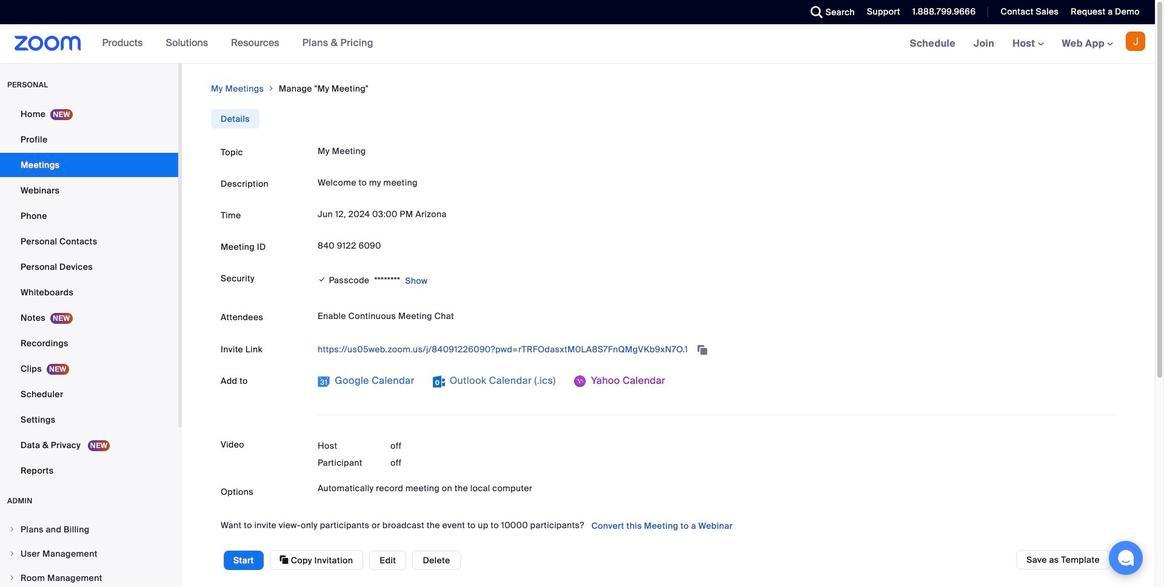 Task type: locate. For each thing, give the bounding box(es) containing it.
1 vertical spatial menu item
[[0, 542, 178, 565]]

2 menu item from the top
[[0, 542, 178, 565]]

0 vertical spatial right image
[[8, 550, 16, 557]]

1 vertical spatial right image
[[8, 526, 16, 533]]

0 vertical spatial menu item
[[0, 518, 178, 541]]

right image inside menu item
[[8, 526, 16, 533]]

1 horizontal spatial right image
[[268, 82, 275, 95]]

profile picture image
[[1126, 32, 1146, 51]]

1 menu item from the top
[[0, 518, 178, 541]]

copy image
[[280, 554, 289, 565]]

application
[[318, 340, 1117, 359]]

2 vertical spatial menu item
[[0, 567, 178, 587]]

right image
[[268, 82, 275, 95], [8, 526, 16, 533]]

banner
[[0, 24, 1156, 64]]

2 right image from the top
[[8, 574, 16, 582]]

right image for 1st menu item from the bottom of the admin menu menu
[[8, 574, 16, 582]]

manage my meeting navigation
[[211, 82, 1126, 95]]

1 right image from the top
[[8, 550, 16, 557]]

1 vertical spatial right image
[[8, 574, 16, 582]]

right image
[[8, 550, 16, 557], [8, 574, 16, 582]]

checked image
[[318, 273, 327, 286]]

menu item
[[0, 518, 178, 541], [0, 542, 178, 565], [0, 567, 178, 587]]

tab
[[211, 109, 260, 129]]

0 horizontal spatial right image
[[8, 526, 16, 533]]

add to yahoo calendar image
[[574, 375, 586, 388]]



Task type: describe. For each thing, give the bounding box(es) containing it.
add to google calendar image
[[318, 375, 330, 388]]

manage my meeting tab control tab list
[[211, 109, 260, 129]]

product information navigation
[[81, 24, 383, 63]]

3 menu item from the top
[[0, 567, 178, 587]]

zoom logo image
[[15, 36, 81, 51]]

right image for second menu item from the bottom
[[8, 550, 16, 557]]

admin menu menu
[[0, 518, 178, 587]]

add to outlook calendar (.ics) image
[[433, 375, 445, 388]]

meetings navigation
[[901, 24, 1156, 64]]

0 vertical spatial right image
[[268, 82, 275, 95]]

open chat image
[[1118, 550, 1135, 567]]

personal menu menu
[[0, 102, 178, 484]]



Task type: vqa. For each thing, say whether or not it's contained in the screenshot.
Personal Menu menu
yes



